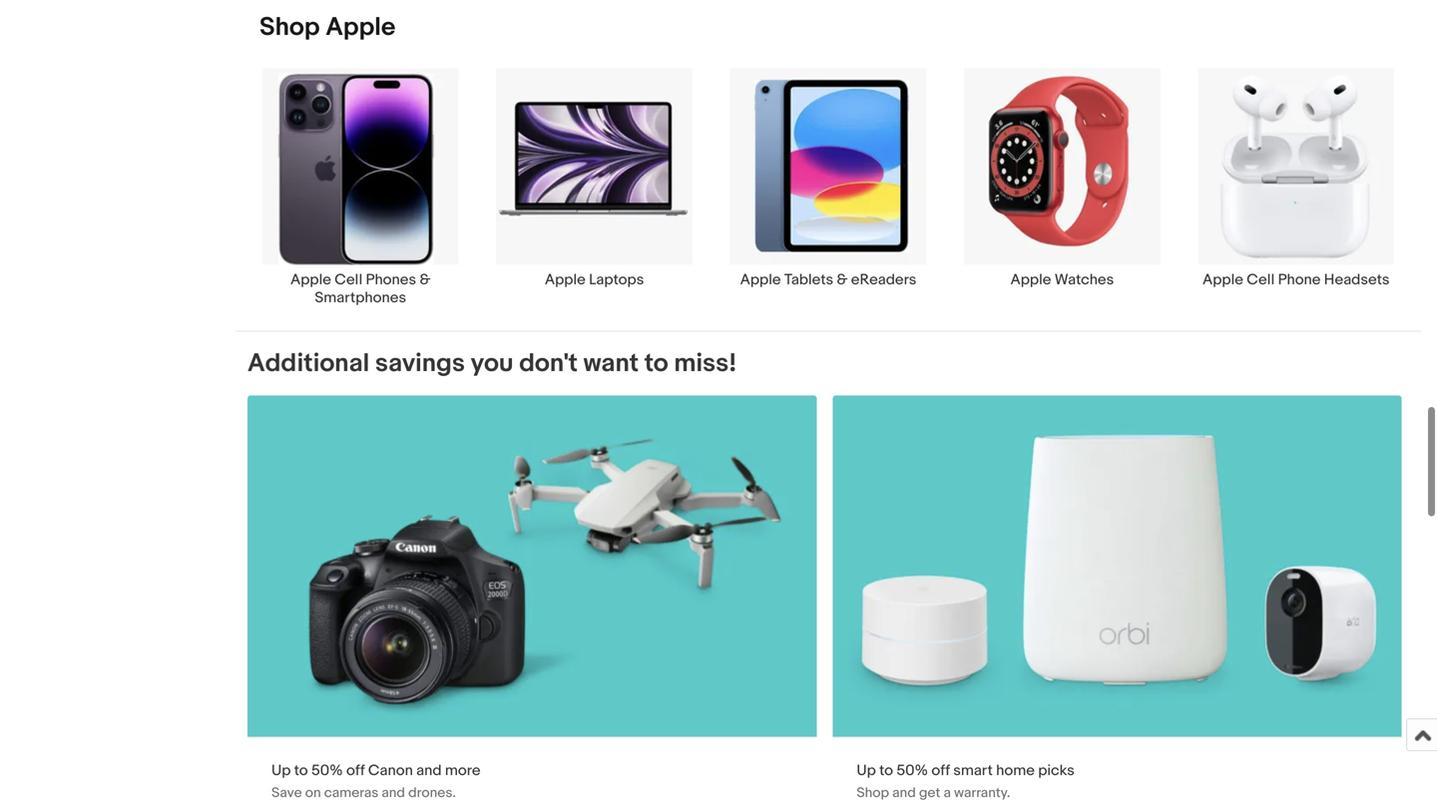 Task type: describe. For each thing, give the bounding box(es) containing it.
home
[[997, 762, 1035, 780]]

0 horizontal spatial and
[[382, 785, 405, 802]]

apple for apple tablets & ereaders
[[740, 271, 781, 289]]

cell for phone
[[1247, 271, 1275, 289]]

apple cell phones & smartphones
[[291, 271, 431, 307]]

additional
[[248, 348, 370, 379]]

apple for apple cell phones & smartphones
[[291, 271, 331, 289]]

50% for canon
[[311, 762, 343, 780]]

and inside up to 50% off smart home picks shop and get a warranty.
[[893, 785, 916, 802]]

additional savings you don't want to miss!
[[248, 348, 737, 379]]

apple cell phone headsets link
[[1180, 67, 1414, 289]]

smart
[[954, 762, 993, 780]]

1 horizontal spatial to
[[645, 348, 669, 379]]

2 & from the left
[[837, 271, 848, 289]]

apple tablets & ereaders link
[[712, 67, 946, 289]]

apple for apple laptops
[[545, 271, 586, 289]]

cell for phones
[[335, 271, 363, 289]]

apple laptops
[[545, 271, 644, 289]]

& inside apple cell phones & smartphones
[[420, 271, 431, 289]]

miss!
[[674, 348, 737, 379]]

none text field containing up to 50% off canon and more
[[248, 396, 817, 812]]

up for up to 50% off canon and more
[[272, 762, 291, 780]]

watches
[[1055, 271, 1115, 289]]

50% for smart
[[897, 762, 929, 780]]

headsets
[[1325, 271, 1390, 289]]

apple for apple watches
[[1011, 271, 1052, 289]]

apple cell phone headsets
[[1203, 271, 1390, 289]]

ereaders
[[851, 271, 917, 289]]

1 horizontal spatial and
[[417, 762, 442, 780]]

to for up to 50% off smart home picks
[[880, 762, 894, 780]]

apple watches
[[1011, 271, 1115, 289]]

you
[[471, 348, 514, 379]]

off for smart
[[932, 762, 950, 780]]

apple cell phones & smartphones link
[[244, 67, 478, 307]]



Task type: vqa. For each thing, say whether or not it's contained in the screenshot.
rare
no



Task type: locate. For each thing, give the bounding box(es) containing it.
to right want on the top left of page
[[645, 348, 669, 379]]

1 50% from the left
[[311, 762, 343, 780]]

2 horizontal spatial and
[[893, 785, 916, 802]]

0 horizontal spatial cell
[[335, 271, 363, 289]]

and up the drones.
[[417, 762, 442, 780]]

on
[[305, 785, 321, 802]]

off up a
[[932, 762, 950, 780]]

smartphones
[[315, 289, 406, 307]]

50% up get
[[897, 762, 929, 780]]

to for up to 50% off canon and more
[[294, 762, 308, 780]]

2 50% from the left
[[897, 762, 929, 780]]

0 horizontal spatial up
[[272, 762, 291, 780]]

canon
[[368, 762, 413, 780]]

shop
[[260, 12, 320, 43], [857, 785, 890, 802]]

cell
[[335, 271, 363, 289], [1247, 271, 1275, 289]]

2 off from the left
[[932, 762, 950, 780]]

none text field containing up to 50% off smart home picks
[[833, 396, 1403, 812]]

apple
[[326, 12, 396, 43], [291, 271, 331, 289], [545, 271, 586, 289], [740, 271, 781, 289], [1011, 271, 1052, 289], [1203, 271, 1244, 289]]

phones
[[366, 271, 416, 289]]

cell inside apple cell phones & smartphones
[[335, 271, 363, 289]]

get
[[919, 785, 941, 802]]

1 & from the left
[[420, 271, 431, 289]]

a
[[944, 785, 951, 802]]

shop inside up to 50% off smart home picks shop and get a warranty.
[[857, 785, 890, 802]]

more
[[445, 762, 481, 780]]

&
[[420, 271, 431, 289], [837, 271, 848, 289]]

1 up from the left
[[272, 762, 291, 780]]

1 horizontal spatial off
[[932, 762, 950, 780]]

0 vertical spatial shop
[[260, 12, 320, 43]]

shop apple
[[260, 12, 396, 43]]

and down canon
[[382, 785, 405, 802]]

want
[[584, 348, 639, 379]]

off up cameras
[[346, 762, 365, 780]]

None text field
[[833, 396, 1403, 812]]

0 horizontal spatial to
[[294, 762, 308, 780]]

1 horizontal spatial 50%
[[897, 762, 929, 780]]

and
[[417, 762, 442, 780], [382, 785, 405, 802], [893, 785, 916, 802]]

drones.
[[408, 785, 456, 802]]

cameras
[[324, 785, 379, 802]]

1 cell from the left
[[335, 271, 363, 289]]

0 horizontal spatial &
[[420, 271, 431, 289]]

off
[[346, 762, 365, 780], [932, 762, 950, 780]]

off for canon
[[346, 762, 365, 780]]

50% up on
[[311, 762, 343, 780]]

don't
[[519, 348, 578, 379]]

list
[[236, 67, 1422, 331]]

50% inside up to 50% off canon and more save on cameras and drones.
[[311, 762, 343, 780]]

to up on
[[294, 762, 308, 780]]

None text field
[[248, 396, 817, 812]]

savings
[[375, 348, 465, 379]]

to inside up to 50% off canon and more save on cameras and drones.
[[294, 762, 308, 780]]

0 horizontal spatial shop
[[260, 12, 320, 43]]

off inside up to 50% off smart home picks shop and get a warranty.
[[932, 762, 950, 780]]

and left get
[[893, 785, 916, 802]]

1 horizontal spatial cell
[[1247, 271, 1275, 289]]

to
[[645, 348, 669, 379], [294, 762, 308, 780], [880, 762, 894, 780]]

& right tablets
[[837, 271, 848, 289]]

0 horizontal spatial off
[[346, 762, 365, 780]]

off inside up to 50% off canon and more save on cameras and drones.
[[346, 762, 365, 780]]

apple watches link
[[946, 67, 1180, 289]]

1 horizontal spatial &
[[837, 271, 848, 289]]

cell inside apple cell phone headsets link
[[1247, 271, 1275, 289]]

50%
[[311, 762, 343, 780], [897, 762, 929, 780]]

tablets
[[785, 271, 834, 289]]

apple inside 'link'
[[1011, 271, 1052, 289]]

up for up to 50% off smart home picks
[[857, 762, 876, 780]]

1 off from the left
[[346, 762, 365, 780]]

up to 50% off smart home picks shop and get a warranty.
[[857, 762, 1075, 802]]

50% inside up to 50% off smart home picks shop and get a warranty.
[[897, 762, 929, 780]]

2 horizontal spatial to
[[880, 762, 894, 780]]

save
[[272, 785, 302, 802]]

1 horizontal spatial shop
[[857, 785, 890, 802]]

up inside up to 50% off smart home picks shop and get a warranty.
[[857, 762, 876, 780]]

cell left the phone
[[1247, 271, 1275, 289]]

apple tablets & ereaders
[[740, 271, 917, 289]]

list containing apple cell phones & smartphones
[[236, 67, 1422, 331]]

up inside up to 50% off canon and more save on cameras and drones.
[[272, 762, 291, 780]]

warranty.
[[955, 785, 1011, 802]]

phone
[[1279, 271, 1321, 289]]

picks
[[1039, 762, 1075, 780]]

2 cell from the left
[[1247, 271, 1275, 289]]

to left smart
[[880, 762, 894, 780]]

cell left 'phones' at the left top of the page
[[335, 271, 363, 289]]

apple laptops link
[[478, 67, 712, 289]]

1 vertical spatial shop
[[857, 785, 890, 802]]

apple for apple cell phone headsets
[[1203, 271, 1244, 289]]

laptops
[[589, 271, 644, 289]]

apple inside apple cell phones & smartphones
[[291, 271, 331, 289]]

1 horizontal spatial up
[[857, 762, 876, 780]]

& right 'phones' at the left top of the page
[[420, 271, 431, 289]]

up to 50% off canon and more save on cameras and drones.
[[272, 762, 481, 802]]

up
[[272, 762, 291, 780], [857, 762, 876, 780]]

to inside up to 50% off smart home picks shop and get a warranty.
[[880, 762, 894, 780]]

2 up from the left
[[857, 762, 876, 780]]

0 horizontal spatial 50%
[[311, 762, 343, 780]]



